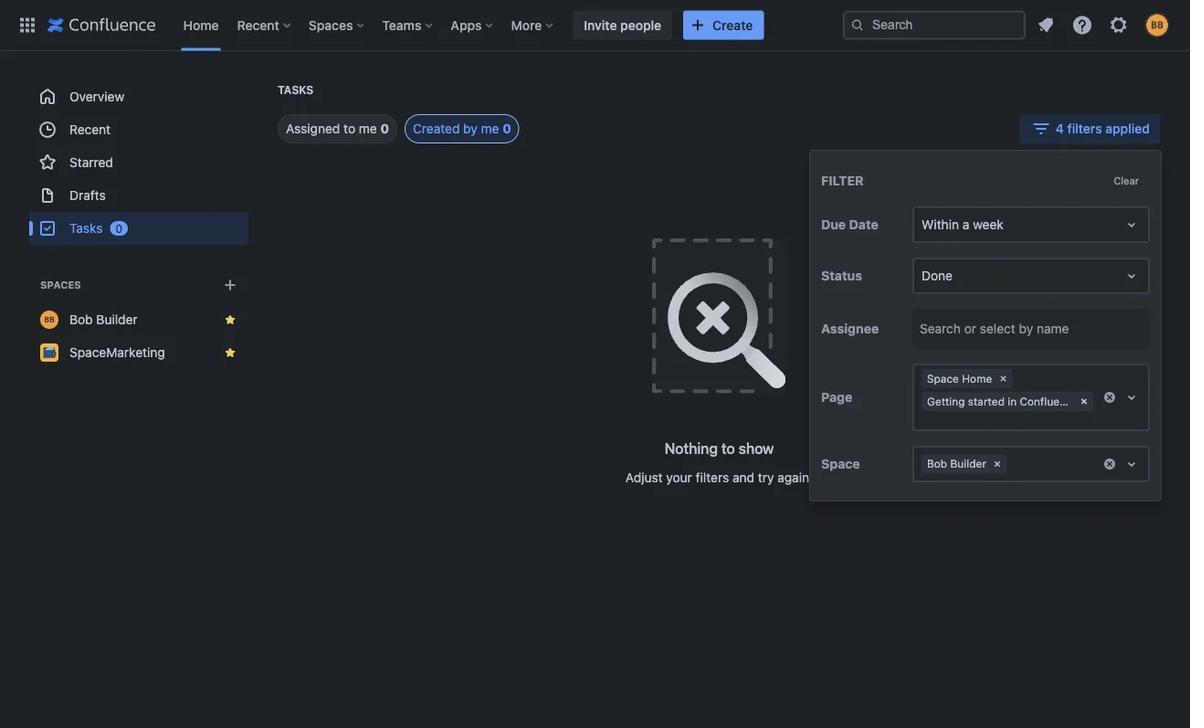 Task type: describe. For each thing, give the bounding box(es) containing it.
date
[[849, 217, 879, 232]]

home inside global element
[[183, 17, 219, 32]]

your
[[666, 470, 692, 485]]

1 vertical spatial bob builder
[[927, 457, 987, 470]]

spacemarketing link
[[29, 336, 248, 369]]

to for nothing
[[722, 440, 735, 457]]

apps button
[[445, 11, 500, 40]]

tasks inside group
[[69, 221, 103, 236]]

unstar this space image
[[223, 345, 238, 360]]

appswitcher icon image
[[16, 14, 38, 36]]

spaces inside popup button
[[309, 17, 353, 32]]

home link
[[178, 11, 224, 40]]

notification icon image
[[1035, 14, 1057, 36]]

1 vertical spatial spaces
[[40, 279, 81, 291]]

getting started in confluence
[[927, 395, 1078, 408]]

try
[[758, 470, 774, 485]]

within
[[922, 217, 959, 232]]

nothing to show
[[665, 440, 774, 457]]

or
[[964, 321, 977, 336]]

create
[[713, 17, 753, 32]]

banner containing home
[[0, 0, 1190, 51]]

unstar this space image
[[223, 312, 238, 327]]

4 filters applied button
[[1019, 114, 1161, 143]]

teams
[[382, 17, 422, 32]]

me for by
[[481, 121, 499, 136]]

search image
[[851, 18, 865, 32]]

created by me 0
[[413, 121, 511, 136]]

invite people
[[584, 17, 662, 32]]

Search or select by name text field
[[920, 320, 924, 338]]

getting
[[927, 395, 965, 408]]

status
[[821, 268, 862, 283]]

show
[[739, 440, 774, 457]]

created
[[413, 121, 460, 136]]

space for space home
[[927, 372, 959, 385]]

invite
[[584, 17, 617, 32]]

done
[[922, 268, 953, 283]]

space for space
[[821, 456, 860, 472]]

week
[[973, 217, 1004, 232]]

clear button
[[1103, 169, 1150, 192]]

0 horizontal spatial bob builder
[[69, 312, 138, 327]]

invite people button
[[573, 11, 673, 40]]

recent inside recent link
[[69, 122, 111, 137]]

clear image for getting started in confluence
[[1077, 394, 1092, 409]]

0 inside group
[[115, 222, 122, 235]]

spaces button
[[303, 11, 371, 40]]

me for to
[[359, 121, 377, 136]]

bob builder link
[[29, 303, 248, 336]]

name
[[1037, 321, 1069, 336]]

people
[[620, 17, 662, 32]]

0 horizontal spatial filters
[[696, 470, 729, 485]]

clear image for page
[[1103, 390, 1117, 405]]

settings icon image
[[1108, 14, 1130, 36]]

search
[[920, 321, 961, 336]]

assigned to me 0
[[286, 121, 389, 136]]

apps
[[451, 17, 482, 32]]

0 vertical spatial builder
[[96, 312, 138, 327]]

assignee
[[821, 321, 879, 336]]

open image for within a week
[[1121, 214, 1143, 236]]

due date element
[[913, 207, 1150, 243]]

due date
[[821, 217, 879, 232]]

create button
[[683, 11, 764, 40]]

clear image for space
[[1103, 457, 1117, 472]]

confluence
[[1020, 395, 1078, 408]]

search or select by name
[[920, 321, 1069, 336]]



Task type: vqa. For each thing, say whether or not it's contained in the screenshot.
expand ICON
no



Task type: locate. For each thing, give the bounding box(es) containing it.
within a week
[[922, 217, 1004, 232]]

0 horizontal spatial builder
[[96, 312, 138, 327]]

1 clear image from the top
[[1103, 390, 1117, 405]]

1 horizontal spatial to
[[722, 440, 735, 457]]

1 open image from the top
[[1121, 387, 1143, 408]]

drafts
[[69, 188, 106, 203]]

spaces right recent popup button
[[309, 17, 353, 32]]

1 vertical spatial open image
[[1121, 453, 1143, 475]]

1 horizontal spatial 0
[[381, 121, 389, 136]]

0 horizontal spatial clear image
[[996, 371, 1011, 386]]

adjust
[[626, 470, 663, 485]]

1 vertical spatial tasks
[[69, 221, 103, 236]]

tasks down drafts
[[69, 221, 103, 236]]

0 vertical spatial space
[[927, 372, 959, 385]]

recent inside recent popup button
[[237, 17, 279, 32]]

starred link
[[29, 146, 248, 179]]

adjust your filters and try again.
[[626, 470, 813, 485]]

0 vertical spatial home
[[183, 17, 219, 32]]

filters
[[1068, 121, 1102, 136], [696, 470, 729, 485]]

to inside tab list
[[344, 121, 355, 136]]

me right created in the top left of the page
[[481, 121, 499, 136]]

open image for space
[[1121, 453, 1143, 475]]

2 open image from the top
[[1121, 265, 1143, 287]]

page
[[821, 390, 853, 405]]

1 horizontal spatial filters
[[1068, 121, 1102, 136]]

open image
[[1121, 214, 1143, 236], [1121, 265, 1143, 287]]

spacemarketing
[[69, 345, 165, 360]]

tasks
[[278, 84, 314, 96], [69, 221, 103, 236]]

clear image right in
[[1077, 394, 1092, 409]]

1 horizontal spatial home
[[962, 372, 992, 385]]

me right the assigned
[[359, 121, 377, 136]]

open image for done
[[1121, 265, 1143, 287]]

1 horizontal spatial tasks
[[278, 84, 314, 96]]

by
[[463, 121, 478, 136], [1019, 321, 1033, 336]]

spaces up bob builder link
[[40, 279, 81, 291]]

open image
[[1121, 387, 1143, 408], [1121, 453, 1143, 475]]

select
[[980, 321, 1016, 336]]

0 for assigned to me 0
[[381, 121, 389, 136]]

by left name
[[1019, 321, 1033, 336]]

2 open image from the top
[[1121, 453, 1143, 475]]

0 vertical spatial clear image
[[996, 371, 1011, 386]]

0 down drafts link
[[115, 222, 122, 235]]

open image inside status element
[[1121, 265, 1143, 287]]

1 horizontal spatial spaces
[[309, 17, 353, 32]]

a
[[963, 217, 970, 232]]

clear image
[[990, 457, 1005, 471]]

tasks up the assigned
[[278, 84, 314, 96]]

home
[[183, 17, 219, 32], [962, 372, 992, 385]]

group
[[29, 80, 248, 245]]

teams button
[[377, 11, 440, 40]]

1 horizontal spatial me
[[481, 121, 499, 136]]

and
[[733, 470, 755, 485]]

1 vertical spatial by
[[1019, 321, 1033, 336]]

bob builder up spacemarketing
[[69, 312, 138, 327]]

space home
[[927, 372, 992, 385]]

by right created in the top left of the page
[[463, 121, 478, 136]]

0 horizontal spatial bob
[[69, 312, 93, 327]]

0 vertical spatial open image
[[1121, 214, 1143, 236]]

bob builder left clear image
[[927, 457, 987, 470]]

1 horizontal spatial builder
[[951, 457, 987, 470]]

1 vertical spatial space
[[821, 456, 860, 472]]

1 vertical spatial home
[[962, 372, 992, 385]]

1 vertical spatial filters
[[696, 470, 729, 485]]

space
[[927, 372, 959, 385], [821, 456, 860, 472]]

applied
[[1106, 121, 1150, 136]]

0 vertical spatial filters
[[1068, 121, 1102, 136]]

2 clear image from the top
[[1103, 457, 1117, 472]]

builder
[[96, 312, 138, 327], [951, 457, 987, 470]]

1 vertical spatial recent
[[69, 122, 111, 137]]

assigned
[[286, 121, 340, 136]]

1 vertical spatial bob
[[927, 457, 948, 470]]

0 vertical spatial to
[[344, 121, 355, 136]]

1 vertical spatial clear image
[[1103, 457, 1117, 472]]

drafts link
[[29, 179, 248, 212]]

1 horizontal spatial by
[[1019, 321, 1033, 336]]

nothing
[[665, 440, 718, 457]]

filter
[[821, 173, 864, 188]]

0 vertical spatial bob builder
[[69, 312, 138, 327]]

0 horizontal spatial me
[[359, 121, 377, 136]]

2 me from the left
[[481, 121, 499, 136]]

clear image
[[996, 371, 1011, 386], [1077, 394, 1092, 409]]

bob left clear image
[[927, 457, 948, 470]]

clear image
[[1103, 390, 1117, 405], [1103, 457, 1117, 472]]

1 vertical spatial builder
[[951, 457, 987, 470]]

home up started
[[962, 372, 992, 385]]

0 horizontal spatial spaces
[[40, 279, 81, 291]]

0 right created in the top left of the page
[[503, 121, 511, 136]]

to left show
[[722, 440, 735, 457]]

group containing overview
[[29, 80, 248, 245]]

starred
[[69, 155, 113, 170]]

1 horizontal spatial bob
[[927, 457, 948, 470]]

create a space image
[[219, 274, 241, 296]]

Search field
[[843, 11, 1026, 40]]

global element
[[11, 0, 843, 51]]

4 filters applied
[[1056, 121, 1150, 136]]

1 horizontal spatial recent
[[237, 17, 279, 32]]

0 vertical spatial recent
[[237, 17, 279, 32]]

tab list
[[256, 114, 520, 143]]

overview link
[[29, 80, 248, 113]]

1 vertical spatial open image
[[1121, 265, 1143, 287]]

recent link
[[29, 113, 248, 146]]

1 horizontal spatial bob builder
[[927, 457, 987, 470]]

0 horizontal spatial home
[[183, 17, 219, 32]]

0
[[381, 121, 389, 136], [503, 121, 511, 136], [115, 222, 122, 235]]

me
[[359, 121, 377, 136], [481, 121, 499, 136]]

4
[[1056, 121, 1064, 136]]

0 left created in the top left of the page
[[381, 121, 389, 136]]

filters inside dropdown button
[[1068, 121, 1102, 136]]

recent
[[237, 17, 279, 32], [69, 122, 111, 137]]

0 vertical spatial tasks
[[278, 84, 314, 96]]

clear image for space home
[[996, 371, 1011, 386]]

home left recent popup button
[[183, 17, 219, 32]]

builder up spacemarketing
[[96, 312, 138, 327]]

recent up starred
[[69, 122, 111, 137]]

recent right home link
[[237, 17, 279, 32]]

to for assigned
[[344, 121, 355, 136]]

1 open image from the top
[[1121, 214, 1143, 236]]

clear image up 'getting started in confluence'
[[996, 371, 1011, 386]]

0 vertical spatial bob
[[69, 312, 93, 327]]

more button
[[506, 11, 560, 40]]

0 horizontal spatial recent
[[69, 122, 111, 137]]

0 horizontal spatial tasks
[[69, 221, 103, 236]]

open image for page
[[1121, 387, 1143, 408]]

1 me from the left
[[359, 121, 377, 136]]

status element
[[913, 258, 1150, 294]]

0 vertical spatial clear image
[[1103, 390, 1117, 405]]

builder left clear image
[[951, 457, 987, 470]]

to
[[344, 121, 355, 136], [722, 440, 735, 457]]

filters down nothing to show
[[696, 470, 729, 485]]

spaces
[[309, 17, 353, 32], [40, 279, 81, 291]]

more
[[511, 17, 542, 32]]

2 horizontal spatial 0
[[503, 121, 511, 136]]

0 horizontal spatial by
[[463, 121, 478, 136]]

0 vertical spatial by
[[463, 121, 478, 136]]

filters right 4
[[1068, 121, 1102, 136]]

0 horizontal spatial 0
[[115, 222, 122, 235]]

1 horizontal spatial space
[[927, 372, 959, 385]]

0 horizontal spatial space
[[821, 456, 860, 472]]

overview
[[69, 89, 124, 104]]

bob up spacemarketing
[[69, 312, 93, 327]]

recent button
[[232, 11, 298, 40]]

started
[[968, 395, 1005, 408]]

space up the getting
[[927, 372, 959, 385]]

banner
[[0, 0, 1190, 51]]

space right again.
[[821, 456, 860, 472]]

1 vertical spatial to
[[722, 440, 735, 457]]

open image inside due date element
[[1121, 214, 1143, 236]]

1 vertical spatial clear image
[[1077, 394, 1092, 409]]

bob
[[69, 312, 93, 327], [927, 457, 948, 470]]

in
[[1008, 395, 1017, 408]]

due
[[821, 217, 846, 232]]

1 horizontal spatial clear image
[[1077, 394, 1092, 409]]

clear
[[1114, 174, 1139, 186]]

0 vertical spatial spaces
[[309, 17, 353, 32]]

tab list containing assigned to me
[[256, 114, 520, 143]]

0 vertical spatial open image
[[1121, 387, 1143, 408]]

0 horizontal spatial to
[[344, 121, 355, 136]]

0 for created by me 0
[[503, 121, 511, 136]]

confluence image
[[48, 14, 156, 36], [48, 14, 156, 36]]

bob builder
[[69, 312, 138, 327], [927, 457, 987, 470]]

again.
[[778, 470, 813, 485]]

to right the assigned
[[344, 121, 355, 136]]

help icon image
[[1072, 14, 1094, 36]]



